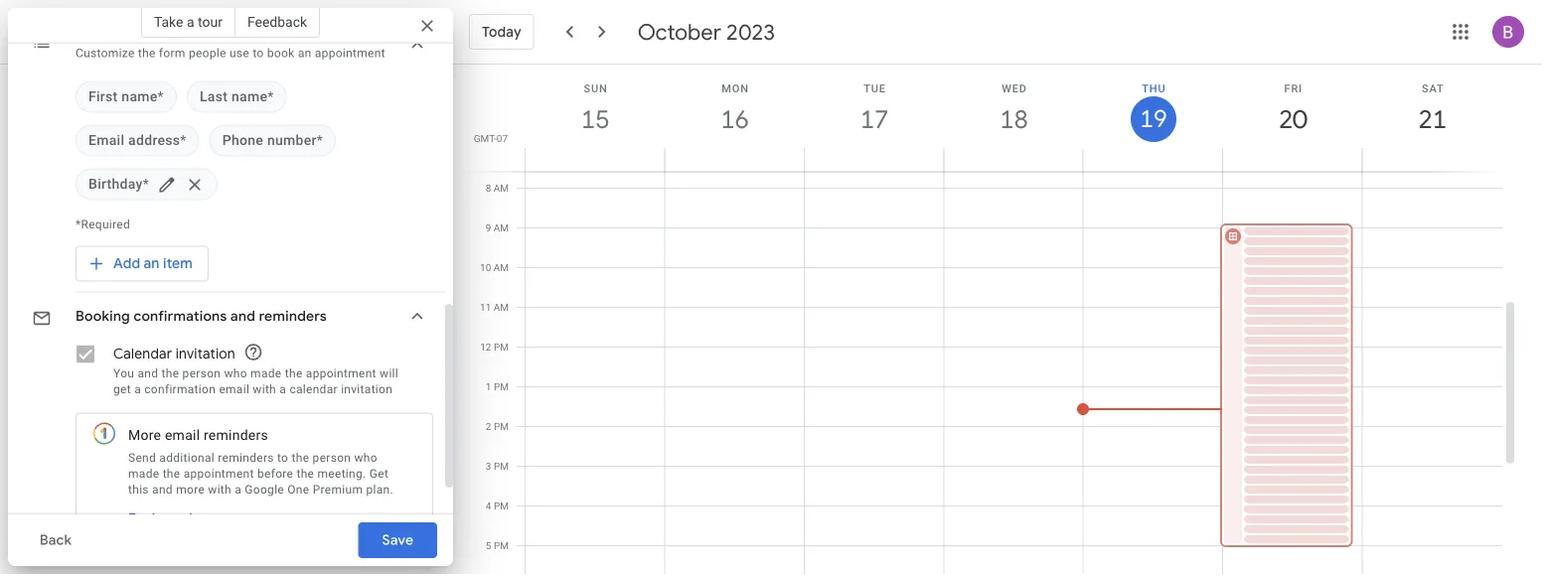 Task type: describe. For each thing, give the bounding box(es) containing it.
4 pm
[[486, 500, 509, 512]]

calendar invitation
[[113, 346, 235, 364]]

get
[[369, 467, 389, 481]]

last name *
[[200, 89, 274, 105]]

1
[[486, 381, 491, 393]]

appointment inside more email reminders send additional reminders to the person who made the appointment before the meeting. get this and more with a google one premium plan.
[[184, 467, 254, 481]]

more
[[128, 428, 161, 444]]

15
[[580, 103, 608, 136]]

booking for booking form customize the form people use to book an appointment
[[76, 27, 130, 45]]

made inside more email reminders send additional reminders to the person who made the appointment before the meeting. get this and more with a google one premium plan.
[[128, 467, 159, 481]]

google
[[245, 483, 284, 497]]

gmt-
[[474, 132, 497, 144]]

number
[[267, 133, 317, 149]]

list item containing first name
[[76, 81, 177, 113]]

back
[[40, 532, 72, 550]]

october
[[638, 18, 721, 46]]

appointment inside you and the person who made the appointment will get a confirmation email with a calendar invitation
[[306, 367, 376, 381]]

send
[[128, 451, 156, 465]]

use
[[230, 47, 249, 61]]

explore plan
[[128, 511, 208, 529]]

meeting.
[[317, 467, 366, 481]]

who inside more email reminders send additional reminders to the person who made the appointment before the meeting. get this and more with a google one premium plan.
[[354, 451, 377, 465]]

*required
[[76, 218, 130, 232]]

sun 15
[[580, 82, 608, 136]]

email address *
[[88, 133, 186, 149]]

pm for 2 pm
[[494, 421, 509, 433]]

feedback button
[[235, 6, 320, 38]]

3 pm
[[486, 461, 509, 473]]

10 am
[[480, 262, 509, 274]]

the inside booking form customize the form people use to book an appointment
[[138, 47, 156, 61]]

20
[[1278, 103, 1306, 136]]

thu 19
[[1139, 82, 1166, 135]]

october 2023
[[638, 18, 775, 46]]

19
[[1139, 103, 1166, 135]]

pm for 3 pm
[[494, 461, 509, 473]]

name for first name
[[122, 89, 158, 105]]

plan
[[181, 511, 208, 529]]

5 pm
[[486, 540, 509, 552]]

and inside booking confirmations and reminders dropdown button
[[230, 308, 255, 326]]

21 column header
[[1362, 65, 1502, 171]]

tour
[[198, 13, 222, 30]]

07
[[497, 132, 508, 144]]

the up calendar on the left
[[285, 367, 303, 381]]

mon 16
[[719, 82, 749, 136]]

phone
[[222, 133, 263, 149]]

list item containing birthday
[[76, 169, 218, 201]]

2 pm
[[486, 421, 509, 433]]

birthday
[[88, 176, 143, 193]]

a right get on the bottom left of the page
[[134, 383, 141, 396]]

pm for 4 pm
[[494, 500, 509, 512]]

will
[[380, 367, 399, 381]]

sun
[[584, 82, 608, 94]]

wed 18
[[999, 82, 1027, 136]]

last
[[200, 89, 228, 105]]

8
[[486, 182, 491, 194]]

person inside more email reminders send additional reminders to the person who made the appointment before the meeting. get this and more with a google one premium plan.
[[313, 451, 351, 465]]

3
[[486, 461, 491, 473]]

16
[[719, 103, 748, 136]]

2
[[486, 421, 491, 433]]

made inside you and the person who made the appointment will get a confirmation email with a calendar invitation
[[251, 367, 282, 381]]

10
[[480, 262, 491, 274]]

you and the person who made the appointment will get a confirmation email with a calendar invitation
[[113, 367, 399, 396]]

add
[[113, 255, 140, 273]]

an inside add an item button
[[144, 255, 160, 273]]

explore
[[128, 511, 177, 529]]

12
[[480, 341, 491, 353]]

9
[[486, 222, 491, 234]]

fri
[[1284, 82, 1303, 94]]

sat
[[1422, 82, 1444, 94]]

the up before
[[292, 451, 309, 465]]

booking confirmations and reminders
[[76, 308, 327, 326]]

tuesday, october 17 element
[[852, 96, 897, 142]]

you
[[113, 367, 134, 381]]

monday, october 16 element
[[712, 96, 758, 142]]

fri 20
[[1278, 82, 1306, 136]]

friday, october 20 element
[[1270, 96, 1316, 142]]

2023
[[726, 18, 775, 46]]

wednesday, october 18 element
[[991, 96, 1037, 142]]

appointment inside booking form customize the form people use to book an appointment
[[315, 47, 385, 61]]

20 column header
[[1222, 65, 1363, 171]]

15 column header
[[525, 65, 665, 171]]

take a tour button
[[141, 6, 235, 38]]

invitation inside you and the person who made the appointment will get a confirmation email with a calendar invitation
[[341, 383, 393, 396]]

list item containing email address
[[76, 125, 199, 157]]

add an item
[[113, 255, 193, 273]]

and inside you and the person who made the appointment will get a confirmation email with a calendar invitation
[[138, 367, 158, 381]]

1 vertical spatial reminders
[[204, 428, 268, 444]]

confirmations
[[134, 308, 227, 326]]

to inside booking form customize the form people use to book an appointment
[[253, 47, 264, 61]]



Task type: locate. For each thing, give the bounding box(es) containing it.
appointment
[[315, 47, 385, 61], [306, 367, 376, 381], [184, 467, 254, 481]]

*
[[158, 89, 164, 105], [268, 89, 274, 105], [180, 133, 186, 149], [317, 133, 323, 149], [143, 176, 149, 193]]

1 horizontal spatial an
[[298, 47, 312, 61]]

1 am from the top
[[494, 182, 509, 194]]

0 vertical spatial who
[[224, 367, 247, 381]]

name right last
[[231, 89, 268, 105]]

* right phone at the left top of page
[[317, 133, 323, 149]]

the down the take
[[138, 47, 156, 61]]

1 vertical spatial made
[[128, 467, 159, 481]]

1 horizontal spatial invitation
[[341, 383, 393, 396]]

17 column header
[[804, 65, 944, 171]]

name right "first"
[[122, 89, 158, 105]]

list item down last name *
[[209, 125, 336, 157]]

and down calendar
[[138, 367, 158, 381]]

add an item button
[[76, 240, 209, 288]]

with right more
[[208, 483, 232, 497]]

2 pm from the top
[[494, 381, 509, 393]]

first name *
[[88, 89, 164, 105]]

who inside you and the person who made the appointment will get a confirmation email with a calendar invitation
[[224, 367, 247, 381]]

0 horizontal spatial invitation
[[176, 346, 235, 364]]

list item containing last name
[[187, 81, 287, 113]]

and inside more email reminders send additional reminders to the person who made the appointment before the meeting. get this and more with a google one premium plan.
[[152, 483, 173, 497]]

3 pm from the top
[[494, 421, 509, 433]]

who down booking confirmations and reminders dropdown button
[[224, 367, 247, 381]]

to up before
[[277, 451, 288, 465]]

1 booking from the top
[[76, 27, 130, 45]]

pm
[[494, 341, 509, 353], [494, 381, 509, 393], [494, 421, 509, 433], [494, 461, 509, 473], [494, 500, 509, 512], [494, 540, 509, 552]]

0 horizontal spatial name
[[122, 89, 158, 105]]

more email reminders send additional reminders to the person who made the appointment before the meeting. get this and more with a google one premium plan.
[[128, 428, 393, 497]]

19 column header
[[1083, 65, 1223, 171]]

confirmation
[[144, 383, 216, 396]]

0 vertical spatial appointment
[[315, 47, 385, 61]]

1 vertical spatial to
[[277, 451, 288, 465]]

1 vertical spatial person
[[313, 451, 351, 465]]

* down address
[[143, 176, 149, 193]]

18
[[999, 103, 1027, 136]]

booking inside booking form customize the form people use to book an appointment
[[76, 27, 130, 45]]

0 horizontal spatial to
[[253, 47, 264, 61]]

reminders up before
[[218, 451, 274, 465]]

a
[[187, 13, 194, 30], [134, 383, 141, 396], [280, 383, 286, 396], [235, 483, 242, 497]]

5 pm from the top
[[494, 500, 509, 512]]

a left google on the bottom left
[[235, 483, 242, 497]]

0 horizontal spatial an
[[144, 255, 160, 273]]

list item
[[76, 81, 177, 113], [187, 81, 287, 113], [76, 125, 199, 157], [209, 125, 336, 157], [76, 169, 218, 201]]

email
[[219, 383, 250, 396], [165, 428, 200, 444]]

email
[[88, 133, 125, 149]]

thu
[[1142, 82, 1166, 94]]

the up 'one'
[[297, 467, 314, 481]]

to inside more email reminders send additional reminders to the person who made the appointment before the meeting. get this and more with a google one premium plan.
[[277, 451, 288, 465]]

email up additional
[[165, 428, 200, 444]]

appointment right book
[[315, 47, 385, 61]]

* for last name
[[268, 89, 274, 105]]

appointment up calendar on the left
[[306, 367, 376, 381]]

take
[[154, 13, 183, 30]]

a left the tour
[[187, 13, 194, 30]]

11
[[480, 302, 491, 314]]

1 horizontal spatial email
[[219, 383, 250, 396]]

1 horizontal spatial who
[[354, 451, 377, 465]]

0 vertical spatial made
[[251, 367, 282, 381]]

with
[[253, 383, 276, 396], [208, 483, 232, 497]]

9 am
[[486, 222, 509, 234]]

gmt-07
[[474, 132, 508, 144]]

with inside more email reminders send additional reminders to the person who made the appointment before the meeting. get this and more with a google one premium plan.
[[208, 483, 232, 497]]

pm right 4
[[494, 500, 509, 512]]

premium
[[313, 483, 363, 497]]

appointment up more
[[184, 467, 254, 481]]

email inside more email reminders send additional reminders to the person who made the appointment before the meeting. get this and more with a google one premium plan.
[[165, 428, 200, 444]]

item
[[163, 255, 193, 273]]

list item containing phone number
[[209, 125, 336, 157]]

to
[[253, 47, 264, 61], [277, 451, 288, 465]]

2 vertical spatial reminders
[[218, 451, 274, 465]]

pm right 1
[[494, 381, 509, 393]]

pm right 2
[[494, 421, 509, 433]]

booking form customize the form people use to book an appointment
[[76, 27, 385, 61]]

1 vertical spatial booking
[[76, 308, 130, 326]]

1 horizontal spatial with
[[253, 383, 276, 396]]

person inside you and the person who made the appointment will get a confirmation email with a calendar invitation
[[182, 367, 221, 381]]

0 vertical spatial to
[[253, 47, 264, 61]]

booking inside dropdown button
[[76, 308, 130, 326]]

calendar
[[290, 383, 338, 396]]

1 vertical spatial an
[[144, 255, 160, 273]]

email right the confirmation
[[219, 383, 250, 396]]

booking up customize
[[76, 27, 130, 45]]

today button
[[469, 8, 534, 56]]

2 vertical spatial and
[[152, 483, 173, 497]]

explore plan button
[[120, 502, 216, 538]]

0 vertical spatial reminders
[[259, 308, 327, 326]]

* up address
[[158, 89, 164, 105]]

grid
[[461, 65, 1518, 574]]

made down the send
[[128, 467, 159, 481]]

booking
[[76, 27, 130, 45], [76, 308, 130, 326]]

plan.
[[366, 483, 393, 497]]

am for 8 am
[[494, 182, 509, 194]]

a left calendar on the left
[[280, 383, 286, 396]]

feedback
[[247, 13, 307, 30]]

pm for 5 pm
[[494, 540, 509, 552]]

0 vertical spatial booking
[[76, 27, 130, 45]]

booking for booking confirmations and reminders
[[76, 308, 130, 326]]

first
[[88, 89, 118, 105]]

0 vertical spatial person
[[182, 367, 221, 381]]

back button
[[24, 517, 87, 564]]

18 column header
[[943, 65, 1084, 171]]

list item up email address *
[[76, 81, 177, 113]]

0 horizontal spatial made
[[128, 467, 159, 481]]

0 horizontal spatial person
[[182, 367, 221, 381]]

reminders up additional
[[204, 428, 268, 444]]

invitation
[[176, 346, 235, 364], [341, 383, 393, 396]]

pm right 3
[[494, 461, 509, 473]]

and right this
[[152, 483, 173, 497]]

0 vertical spatial invitation
[[176, 346, 235, 364]]

customize
[[76, 47, 135, 61]]

2 vertical spatial appointment
[[184, 467, 254, 481]]

name for last name
[[231, 89, 268, 105]]

am right 10
[[494, 262, 509, 274]]

wed
[[1002, 82, 1027, 94]]

2 name from the left
[[231, 89, 268, 105]]

an right book
[[298, 47, 312, 61]]

sat 21
[[1417, 82, 1446, 136]]

1 vertical spatial appointment
[[306, 367, 376, 381]]

phone number *
[[222, 133, 323, 149]]

am right 9
[[494, 222, 509, 234]]

0 horizontal spatial email
[[165, 428, 200, 444]]

1 vertical spatial invitation
[[341, 383, 393, 396]]

12 pm
[[480, 341, 509, 353]]

booking confirmations and reminders button
[[68, 297, 441, 333]]

list item down use
[[187, 81, 287, 113]]

mon
[[722, 82, 749, 94]]

booking up calendar
[[76, 308, 130, 326]]

am for 10 am
[[494, 262, 509, 274]]

0 vertical spatial and
[[230, 308, 255, 326]]

0 vertical spatial form
[[133, 27, 166, 45]]

17
[[859, 103, 887, 136]]

list item down address
[[76, 169, 218, 201]]

21
[[1417, 103, 1446, 136]]

take a tour
[[154, 13, 222, 30]]

additional
[[159, 451, 215, 465]]

person up the confirmation
[[182, 367, 221, 381]]

who up get
[[354, 451, 377, 465]]

pm for 12 pm
[[494, 341, 509, 353]]

1 horizontal spatial made
[[251, 367, 282, 381]]

a inside more email reminders send additional reminders to the person who made the appointment before the meeting. get this and more with a google one premium plan.
[[235, 483, 242, 497]]

sunday, october 15 element
[[573, 96, 618, 142]]

tue
[[864, 82, 886, 94]]

am right 11
[[494, 302, 509, 314]]

1 vertical spatial who
[[354, 451, 377, 465]]

reminders up you and the person who made the appointment will get a confirmation email with a calendar invitation
[[259, 308, 327, 326]]

* for first name
[[158, 89, 164, 105]]

0 vertical spatial with
[[253, 383, 276, 396]]

4 pm from the top
[[494, 461, 509, 473]]

invitation down booking confirmations and reminders
[[176, 346, 235, 364]]

0 vertical spatial an
[[298, 47, 312, 61]]

form down the take
[[159, 47, 186, 61]]

this
[[128, 483, 149, 497]]

am right 8
[[494, 182, 509, 194]]

birthday *
[[88, 176, 149, 193]]

before
[[257, 467, 293, 481]]

thursday, october 19, today element
[[1131, 96, 1176, 142]]

pm right 12 at left
[[494, 341, 509, 353]]

email inside you and the person who made the appointment will get a confirmation email with a calendar invitation
[[219, 383, 250, 396]]

book
[[267, 47, 295, 61]]

16 column header
[[664, 65, 805, 171]]

1 pm from the top
[[494, 341, 509, 353]]

to right use
[[253, 47, 264, 61]]

1 horizontal spatial person
[[313, 451, 351, 465]]

pm for 1 pm
[[494, 381, 509, 393]]

tue 17
[[859, 82, 887, 136]]

0 vertical spatial email
[[219, 383, 250, 396]]

2 am from the top
[[494, 222, 509, 234]]

calendar
[[113, 346, 172, 364]]

pm right 5
[[494, 540, 509, 552]]

one
[[287, 483, 309, 497]]

list item down first name * on the top of page
[[76, 125, 199, 157]]

an inside booking form customize the form people use to book an appointment
[[298, 47, 312, 61]]

am
[[494, 182, 509, 194], [494, 222, 509, 234], [494, 262, 509, 274], [494, 302, 509, 314]]

2 booking from the top
[[76, 308, 130, 326]]

form up customize
[[133, 27, 166, 45]]

the up the confirmation
[[162, 367, 179, 381]]

person up meeting.
[[313, 451, 351, 465]]

with inside you and the person who made the appointment will get a confirmation email with a calendar invitation
[[253, 383, 276, 396]]

4
[[486, 500, 491, 512]]

1 horizontal spatial name
[[231, 89, 268, 105]]

* for phone number
[[317, 133, 323, 149]]

an right add
[[144, 255, 160, 273]]

1 vertical spatial and
[[138, 367, 158, 381]]

1 horizontal spatial to
[[277, 451, 288, 465]]

1 pm
[[486, 381, 509, 393]]

people
[[189, 47, 226, 61]]

0 horizontal spatial with
[[208, 483, 232, 497]]

who
[[224, 367, 247, 381], [354, 451, 377, 465]]

with left calendar on the left
[[253, 383, 276, 396]]

reminders inside dropdown button
[[259, 308, 327, 326]]

address
[[128, 133, 180, 149]]

more
[[176, 483, 205, 497]]

made down booking confirmations and reminders dropdown button
[[251, 367, 282, 381]]

an
[[298, 47, 312, 61], [144, 255, 160, 273]]

1 vertical spatial email
[[165, 428, 200, 444]]

form
[[133, 27, 166, 45], [159, 47, 186, 61]]

6 pm from the top
[[494, 540, 509, 552]]

0 horizontal spatial who
[[224, 367, 247, 381]]

grid containing 15
[[461, 65, 1518, 574]]

saturday, october 21 element
[[1410, 96, 1456, 142]]

invitation down will
[[341, 383, 393, 396]]

am for 9 am
[[494, 222, 509, 234]]

5
[[486, 540, 491, 552]]

* for email address
[[180, 133, 186, 149]]

4 am from the top
[[494, 302, 509, 314]]

made
[[251, 367, 282, 381], [128, 467, 159, 481]]

person
[[182, 367, 221, 381], [313, 451, 351, 465]]

1 name from the left
[[122, 89, 158, 105]]

the down additional
[[163, 467, 180, 481]]

11 am
[[480, 302, 509, 314]]

3 am from the top
[[494, 262, 509, 274]]

am for 11 am
[[494, 302, 509, 314]]

and right "confirmations"
[[230, 308, 255, 326]]

8 am
[[486, 182, 509, 194]]

today
[[482, 23, 521, 41]]

1 vertical spatial with
[[208, 483, 232, 497]]

* up phone number *
[[268, 89, 274, 105]]

* left phone at the left top of page
[[180, 133, 186, 149]]

and
[[230, 308, 255, 326], [138, 367, 158, 381], [152, 483, 173, 497]]

1 vertical spatial form
[[159, 47, 186, 61]]

a inside 'button'
[[187, 13, 194, 30]]



Task type: vqa. For each thing, say whether or not it's contained in the screenshot.


